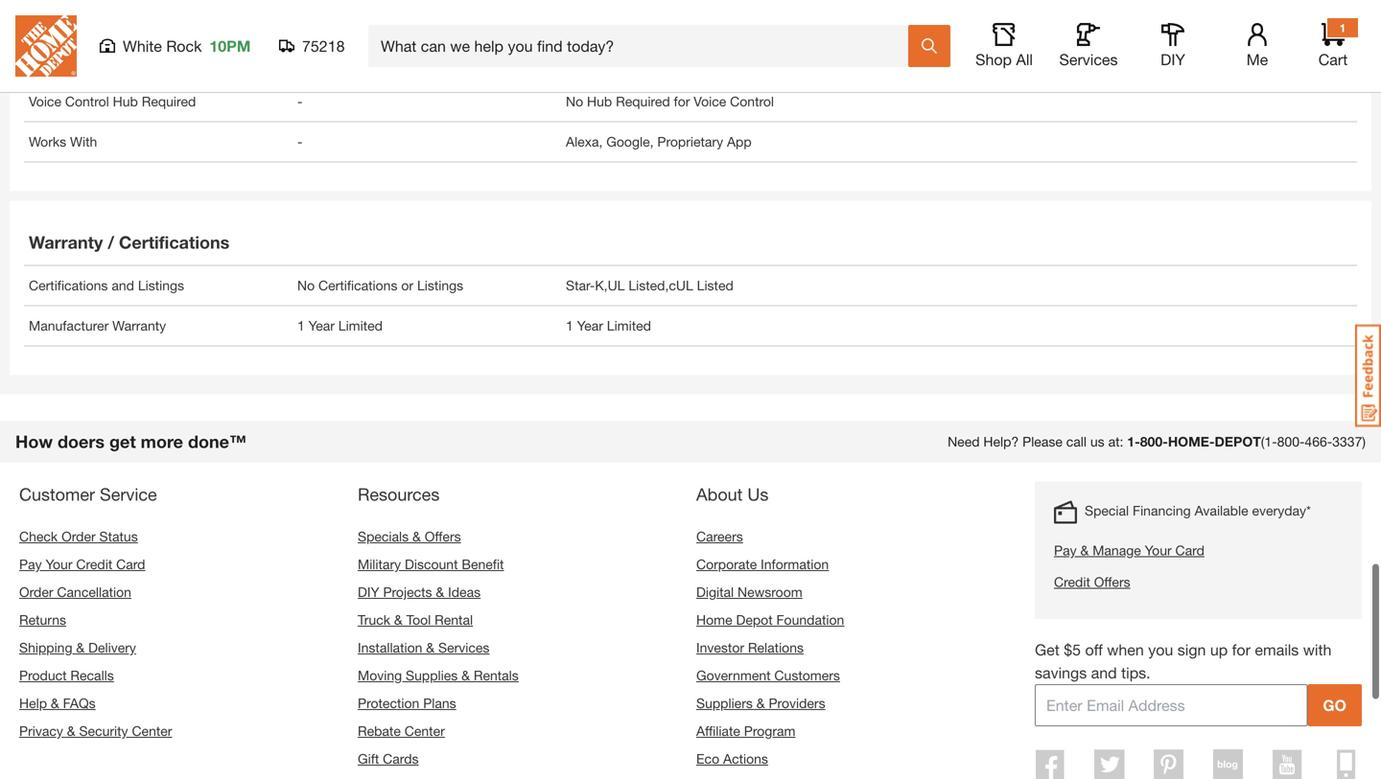 Task type: locate. For each thing, give the bounding box(es) containing it.
digital newsroom
[[696, 585, 803, 601]]

1 year from the left
[[309, 318, 335, 334]]

check order status
[[19, 529, 138, 545]]

and down warranty / certifications
[[112, 278, 134, 294]]

your down financing
[[1145, 543, 1172, 559]]

1 vertical spatial diy
[[358, 585, 379, 601]]

0 vertical spatial no
[[566, 94, 583, 109]]

800- right depot
[[1277, 434, 1305, 450]]

1 vertical spatial -
[[297, 134, 303, 150]]

listings down warranty / certifications
[[138, 278, 184, 294]]

for right up
[[1232, 641, 1251, 659]]

protection plans link
[[358, 696, 456, 712]]

home down the digital
[[696, 612, 733, 628]]

0 horizontal spatial required
[[142, 94, 196, 109]]

1 horizontal spatial no
[[566, 94, 583, 109]]

help & faqs link
[[19, 696, 96, 712]]

2 listings from the left
[[417, 278, 464, 294]]

& left tool
[[394, 612, 403, 628]]

1 horizontal spatial order
[[61, 529, 96, 545]]

cart 1
[[1319, 21, 1348, 69]]

1 up "cart"
[[1340, 21, 1346, 35]]

protection plans
[[358, 696, 456, 712]]

rebate center
[[358, 724, 445, 740]]

year down star-
[[577, 318, 603, 334]]

you
[[1148, 641, 1173, 659]]

financing
[[1133, 503, 1191, 519]]

services inside button
[[1059, 50, 1118, 69]]

1 horizontal spatial pay
[[1054, 543, 1077, 559]]

1 horizontal spatial listings
[[417, 278, 464, 294]]

800- right at:
[[1140, 434, 1168, 450]]

center
[[132, 724, 172, 740], [405, 724, 445, 740]]

manufacturer warranty
[[29, 318, 166, 334]]

0 horizontal spatial for
[[674, 94, 690, 109]]

800-
[[1140, 434, 1168, 450], [1277, 434, 1305, 450]]

military discount benefit
[[358, 557, 504, 573]]

1 down no certifications or listings
[[297, 318, 305, 334]]

voice
[[29, 94, 61, 109], [694, 94, 726, 109]]

3337)
[[1333, 434, 1366, 450]]

listings right or
[[417, 278, 464, 294]]

1 vertical spatial and
[[1091, 664, 1117, 683]]

pay your credit card link
[[19, 557, 145, 573]]

warranty / certifications
[[29, 232, 230, 253]]

special financing available everyday*
[[1085, 503, 1311, 519]]

smart up "wi-fi"
[[566, 13, 602, 29]]

& left the manage
[[1081, 543, 1089, 559]]

0 horizontal spatial year
[[309, 318, 335, 334]]

offers down the manage
[[1094, 575, 1131, 590]]

certifications left or
[[319, 278, 398, 294]]

need
[[948, 434, 980, 450]]

& for help & faqs
[[51, 696, 59, 712]]

& right help
[[51, 696, 59, 712]]

status
[[99, 529, 138, 545]]

0 horizontal spatial hub
[[113, 94, 138, 109]]

diy left me
[[1161, 50, 1186, 69]]

1 inside cart 1
[[1340, 21, 1346, 35]]

voice up works
[[29, 94, 61, 109]]

voice up proprietary
[[694, 94, 726, 109]]

credit down pay & manage your card
[[1054, 575, 1091, 590]]

diy projects & ideas
[[358, 585, 481, 601]]

& left ideas
[[436, 585, 444, 601]]

government
[[696, 668, 771, 684]]

year down no certifications or listings
[[309, 318, 335, 334]]

pay up credit offers
[[1054, 543, 1077, 559]]

for inside get $5 off when you sign up for emails with savings and tips.
[[1232, 641, 1251, 659]]

customers
[[775, 668, 840, 684]]

get
[[1035, 641, 1060, 659]]

& up recalls
[[76, 640, 85, 656]]

installation
[[358, 640, 422, 656]]

& down government customers link
[[757, 696, 765, 712]]

center right security
[[132, 724, 172, 740]]

year
[[309, 318, 335, 334], [577, 318, 603, 334]]

& up military discount benefit
[[413, 529, 421, 545]]

1 required from the left
[[142, 94, 196, 109]]

0 vertical spatial offers
[[425, 529, 461, 545]]

0 horizontal spatial center
[[132, 724, 172, 740]]

no
[[566, 94, 583, 109], [297, 278, 315, 294]]

warranty down certifications and listings
[[112, 318, 166, 334]]

diy up the truck on the left of page
[[358, 585, 379, 601]]

smart home
[[29, 13, 105, 29]]

listings
[[138, 278, 184, 294], [417, 278, 464, 294]]

government customers link
[[696, 668, 840, 684]]

and inside get $5 off when you sign up for emails with savings and tips.
[[1091, 664, 1117, 683]]

0 horizontal spatial order
[[19, 585, 53, 601]]

0 horizontal spatial no
[[297, 278, 315, 294]]

home left enabled at top
[[606, 13, 642, 29]]

government customers
[[696, 668, 840, 684]]

no hub required for voice control
[[566, 94, 774, 109]]

product recalls link
[[19, 668, 114, 684]]

your up "order cancellation" link
[[46, 557, 72, 573]]

offers
[[425, 529, 461, 545], [1094, 575, 1131, 590]]

limited down no certifications or listings
[[338, 318, 383, 334]]

0 horizontal spatial warranty
[[29, 232, 103, 253]]

1
[[1340, 21, 1346, 35], [297, 318, 305, 334], [566, 318, 573, 334]]

1 horizontal spatial services
[[1059, 50, 1118, 69]]

1 year limited down no certifications or listings
[[297, 318, 383, 334]]

truck
[[358, 612, 390, 628]]

& left rentals
[[462, 668, 470, 684]]

voice control hub required
[[29, 94, 196, 109]]

wi-fi
[[566, 53, 597, 69]]

smart home enabled
[[566, 13, 695, 29]]

0 horizontal spatial diy
[[358, 585, 379, 601]]

services right the all
[[1059, 50, 1118, 69]]

certifications up manufacturer
[[29, 278, 108, 294]]

protocol
[[108, 53, 159, 69]]

1 800- from the left
[[1140, 434, 1168, 450]]

diy inside button
[[1161, 50, 1186, 69]]

tool
[[406, 612, 431, 628]]

1 horizontal spatial offers
[[1094, 575, 1131, 590]]

military
[[358, 557, 401, 573]]

shop
[[976, 50, 1012, 69]]

home for smart home
[[69, 13, 105, 29]]

suppliers & providers
[[696, 696, 826, 712]]

control up app
[[730, 94, 774, 109]]

2 - from the top
[[297, 134, 303, 150]]

0 vertical spatial credit
[[76, 557, 112, 573]]

recalls
[[70, 668, 114, 684]]

1 horizontal spatial 1
[[566, 318, 573, 334]]

1 horizontal spatial credit
[[1054, 575, 1091, 590]]

eco actions
[[696, 752, 768, 767]]

diy for diy
[[1161, 50, 1186, 69]]

feedback link image
[[1355, 324, 1381, 428]]

1 year limited
[[297, 318, 383, 334], [566, 318, 651, 334]]

0 horizontal spatial certifications
[[29, 278, 108, 294]]

star-
[[566, 278, 595, 294]]

1 horizontal spatial 1 year limited
[[566, 318, 651, 334]]

1 horizontal spatial voice
[[694, 94, 726, 109]]

specials & offers link
[[358, 529, 461, 545]]

1 - from the top
[[297, 94, 303, 109]]

careers
[[696, 529, 743, 545]]

and down off
[[1091, 664, 1117, 683]]

& up supplies
[[426, 640, 435, 656]]

for up proprietary
[[674, 94, 690, 109]]

us
[[748, 484, 769, 505]]

2 limited from the left
[[607, 318, 651, 334]]

card up credit offers link
[[1176, 543, 1205, 559]]

0 horizontal spatial voice
[[29, 94, 61, 109]]

2 horizontal spatial 1
[[1340, 21, 1346, 35]]

rebate
[[358, 724, 401, 740]]

order
[[61, 529, 96, 545], [19, 585, 53, 601]]

- for works with
[[297, 134, 303, 150]]

1 horizontal spatial year
[[577, 318, 603, 334]]

home down smart home
[[69, 53, 105, 69]]

1 year limited down k,ul at the top of the page
[[566, 318, 651, 334]]

customer service
[[19, 484, 157, 505]]

0 horizontal spatial listings
[[138, 278, 184, 294]]

actions
[[723, 752, 768, 767]]

eco actions link
[[696, 752, 768, 767]]

smart up smart home protocol
[[29, 13, 65, 29]]

services down "rental"
[[438, 640, 490, 656]]

0 horizontal spatial pay
[[19, 557, 42, 573]]

diy button
[[1142, 23, 1204, 69]]

0 horizontal spatial services
[[438, 640, 490, 656]]

pay down check
[[19, 557, 42, 573]]

warranty left /
[[29, 232, 103, 253]]

/
[[108, 232, 114, 253]]

offers up discount
[[425, 529, 461, 545]]

pay
[[1054, 543, 1077, 559], [19, 557, 42, 573]]

0 vertical spatial and
[[112, 278, 134, 294]]

about us
[[696, 484, 769, 505]]

certifications right /
[[119, 232, 230, 253]]

0 horizontal spatial your
[[46, 557, 72, 573]]

sign
[[1178, 641, 1206, 659]]

& for suppliers & providers
[[757, 696, 765, 712]]

1 horizontal spatial limited
[[607, 318, 651, 334]]

returns
[[19, 612, 66, 628]]

order up pay your credit card
[[61, 529, 96, 545]]

0 vertical spatial services
[[1059, 50, 1118, 69]]

& down faqs
[[67, 724, 75, 740]]

center down plans
[[405, 724, 445, 740]]

card down status
[[116, 557, 145, 573]]

1 vertical spatial services
[[438, 640, 490, 656]]

limited down k,ul at the top of the page
[[607, 318, 651, 334]]

go button
[[1308, 685, 1362, 727]]

0 horizontal spatial 1
[[297, 318, 305, 334]]

order up returns link
[[19, 585, 53, 601]]

hub down fi
[[587, 94, 612, 109]]

proprietary
[[657, 134, 723, 150]]

0 horizontal spatial 1 year limited
[[297, 318, 383, 334]]

75218
[[302, 37, 345, 55]]

diy for diy projects & ideas
[[358, 585, 379, 601]]

emails
[[1255, 641, 1299, 659]]

1 vertical spatial for
[[1232, 641, 1251, 659]]

1 horizontal spatial diy
[[1161, 50, 1186, 69]]

smart
[[29, 13, 65, 29], [566, 13, 602, 29], [29, 53, 65, 69]]

2 hub from the left
[[587, 94, 612, 109]]

pay for pay & manage your card
[[1054, 543, 1077, 559]]

1 horizontal spatial control
[[730, 94, 774, 109]]

required
[[142, 94, 196, 109], [616, 94, 670, 109]]

1 horizontal spatial 800-
[[1277, 434, 1305, 450]]

corporate
[[696, 557, 757, 573]]

1 horizontal spatial center
[[405, 724, 445, 740]]

home up smart home protocol
[[69, 13, 105, 29]]

home depot foundation link
[[696, 612, 844, 628]]

1 vertical spatial no
[[297, 278, 315, 294]]

& for privacy & security center
[[67, 724, 75, 740]]

1 vertical spatial order
[[19, 585, 53, 601]]

0 horizontal spatial offers
[[425, 529, 461, 545]]

for
[[674, 94, 690, 109], [1232, 641, 1251, 659]]

required down protocol
[[142, 94, 196, 109]]

1 horizontal spatial and
[[1091, 664, 1117, 683]]

0 vertical spatial -
[[297, 94, 303, 109]]

card
[[1176, 543, 1205, 559], [116, 557, 145, 573]]

1 horizontal spatial for
[[1232, 641, 1251, 659]]

0 horizontal spatial control
[[65, 94, 109, 109]]

me
[[1247, 50, 1268, 69]]

smart down smart home
[[29, 53, 65, 69]]

1 horizontal spatial required
[[616, 94, 670, 109]]

required up google,
[[616, 94, 670, 109]]

1 vertical spatial warranty
[[112, 318, 166, 334]]

0 horizontal spatial credit
[[76, 557, 112, 573]]

credit up cancellation
[[76, 557, 112, 573]]

product recalls
[[19, 668, 114, 684]]

1 down star-
[[566, 318, 573, 334]]

0 horizontal spatial 800-
[[1140, 434, 1168, 450]]

moving
[[358, 668, 402, 684]]

1 horizontal spatial hub
[[587, 94, 612, 109]]

control up "with"
[[65, 94, 109, 109]]

hub down protocol
[[113, 94, 138, 109]]

installation & services link
[[358, 640, 490, 656]]

0 horizontal spatial limited
[[338, 318, 383, 334]]

0 vertical spatial diy
[[1161, 50, 1186, 69]]



Task type: vqa. For each thing, say whether or not it's contained in the screenshot.
Pickup Free ship to store corresponding to Available Shipping image related to fourth 'Add to Cart' button
no



Task type: describe. For each thing, give the bounding box(es) containing it.
special
[[1085, 503, 1129, 519]]

gift
[[358, 752, 379, 767]]

cart
[[1319, 50, 1348, 69]]

diy projects & ideas link
[[358, 585, 481, 601]]

2 800- from the left
[[1277, 434, 1305, 450]]

cancellation
[[57, 585, 131, 601]]

everyday*
[[1252, 503, 1311, 519]]

2 control from the left
[[730, 94, 774, 109]]

(1-
[[1261, 434, 1277, 450]]

& for shipping & delivery
[[76, 640, 85, 656]]

1 horizontal spatial warranty
[[112, 318, 166, 334]]

depot
[[736, 612, 773, 628]]

& for pay & manage your card
[[1081, 543, 1089, 559]]

0 vertical spatial for
[[674, 94, 690, 109]]

get $5 off when you sign up for emails with savings and tips.
[[1035, 641, 1332, 683]]

investor
[[696, 640, 744, 656]]

manufacturer
[[29, 318, 109, 334]]

suppliers
[[696, 696, 753, 712]]

doers
[[58, 432, 105, 452]]

specials & offers
[[358, 529, 461, 545]]

2 1 year limited from the left
[[566, 318, 651, 334]]

eco
[[696, 752, 720, 767]]

& for specials & offers
[[413, 529, 421, 545]]

resources
[[358, 484, 440, 505]]

when
[[1107, 641, 1144, 659]]

0 vertical spatial order
[[61, 529, 96, 545]]

1 horizontal spatial your
[[1145, 543, 1172, 559]]

& for installation & services
[[426, 640, 435, 656]]

1 limited from the left
[[338, 318, 383, 334]]

1 horizontal spatial certifications
[[119, 232, 230, 253]]

listed,cul
[[629, 278, 693, 294]]

credit offers
[[1054, 575, 1131, 590]]

services button
[[1058, 23, 1119, 69]]

10pm
[[209, 37, 251, 55]]

What can we help you find today? search field
[[381, 26, 907, 66]]

gift cards
[[358, 752, 419, 767]]

savings
[[1035, 664, 1087, 683]]

gift cards link
[[358, 752, 419, 767]]

2 voice from the left
[[694, 94, 726, 109]]

suppliers & providers link
[[696, 696, 826, 712]]

order cancellation
[[19, 585, 131, 601]]

shop all
[[976, 50, 1033, 69]]

with
[[1303, 641, 1332, 659]]

newsroom
[[738, 585, 803, 601]]

the home depot logo image
[[15, 15, 77, 77]]

projects
[[383, 585, 432, 601]]

no certifications or listings
[[297, 278, 464, 294]]

delivery
[[88, 640, 136, 656]]

military discount benefit link
[[358, 557, 504, 573]]

protection
[[358, 696, 419, 712]]

digital newsroom link
[[696, 585, 803, 601]]

0 horizontal spatial and
[[112, 278, 134, 294]]

listed
[[697, 278, 734, 294]]

specials
[[358, 529, 409, 545]]

pay for pay your credit card
[[19, 557, 42, 573]]

cards
[[383, 752, 419, 767]]

rentals
[[474, 668, 519, 684]]

more
[[141, 432, 183, 452]]

moving supplies & rentals
[[358, 668, 519, 684]]

providers
[[769, 696, 826, 712]]

us
[[1091, 434, 1105, 450]]

home for smart home protocol
[[69, 53, 105, 69]]

1 vertical spatial credit
[[1054, 575, 1091, 590]]

home depot on twitter image
[[1095, 750, 1125, 780]]

2 year from the left
[[577, 318, 603, 334]]

2 required from the left
[[616, 94, 670, 109]]

discount
[[405, 557, 458, 573]]

help & faqs
[[19, 696, 96, 712]]

shop all button
[[974, 23, 1035, 69]]

works with
[[29, 134, 97, 150]]

off
[[1085, 641, 1103, 659]]

smart for smart home enabled
[[566, 13, 602, 29]]

1 control from the left
[[65, 94, 109, 109]]

corporate information
[[696, 557, 829, 573]]

2 horizontal spatial certifications
[[319, 278, 398, 294]]

wi-
[[566, 53, 587, 69]]

privacy & security center
[[19, 724, 172, 740]]

affiliate program
[[696, 724, 796, 740]]

smart home protocol
[[29, 53, 159, 69]]

home depot foundation
[[696, 612, 844, 628]]

1 listings from the left
[[138, 278, 184, 294]]

home for smart home enabled
[[606, 13, 642, 29]]

0 horizontal spatial card
[[116, 557, 145, 573]]

1 horizontal spatial card
[[1176, 543, 1205, 559]]

go
[[1323, 697, 1347, 715]]

smart for smart home
[[29, 13, 65, 29]]

home depot on youtube image
[[1273, 750, 1302, 780]]

careers link
[[696, 529, 743, 545]]

plans
[[423, 696, 456, 712]]

& for truck & tool rental
[[394, 612, 403, 628]]

home depot on pinterest image
[[1154, 750, 1184, 780]]

no for no certifications or listings
[[297, 278, 315, 294]]

product
[[19, 668, 67, 684]]

white
[[123, 37, 162, 55]]

shipping
[[19, 640, 72, 656]]

1 1 year limited from the left
[[297, 318, 383, 334]]

home depot on facebook image
[[1036, 750, 1065, 780]]

Enter Email Address text field
[[1035, 685, 1308, 727]]

at:
[[1108, 434, 1124, 450]]

need help? please call us at: 1-800-home-depot (1-800-466-3337)
[[948, 434, 1366, 450]]

shipping & delivery
[[19, 640, 136, 656]]

1 center from the left
[[132, 724, 172, 740]]

program
[[744, 724, 796, 740]]

all
[[1016, 50, 1033, 69]]

privacy & security center link
[[19, 724, 172, 740]]

customer
[[19, 484, 95, 505]]

available
[[1195, 503, 1249, 519]]

2 center from the left
[[405, 724, 445, 740]]

1 voice from the left
[[29, 94, 61, 109]]

smart for smart home protocol
[[29, 53, 65, 69]]

home depot mobile apps image
[[1337, 750, 1356, 780]]

how
[[15, 432, 53, 452]]

truck & tool rental link
[[358, 612, 473, 628]]

corporate information link
[[696, 557, 829, 573]]

returns link
[[19, 612, 66, 628]]

relations
[[748, 640, 804, 656]]

home-
[[1168, 434, 1215, 450]]

service
[[100, 484, 157, 505]]

0 vertical spatial warranty
[[29, 232, 103, 253]]

check order status link
[[19, 529, 138, 545]]

no for no hub required for voice control
[[566, 94, 583, 109]]

please
[[1023, 434, 1063, 450]]

help
[[19, 696, 47, 712]]

1 vertical spatial offers
[[1094, 575, 1131, 590]]

about
[[696, 484, 743, 505]]

- for voice control hub required
[[297, 94, 303, 109]]

1 hub from the left
[[113, 94, 138, 109]]

information
[[761, 557, 829, 573]]

home depot blog image
[[1213, 750, 1243, 780]]



